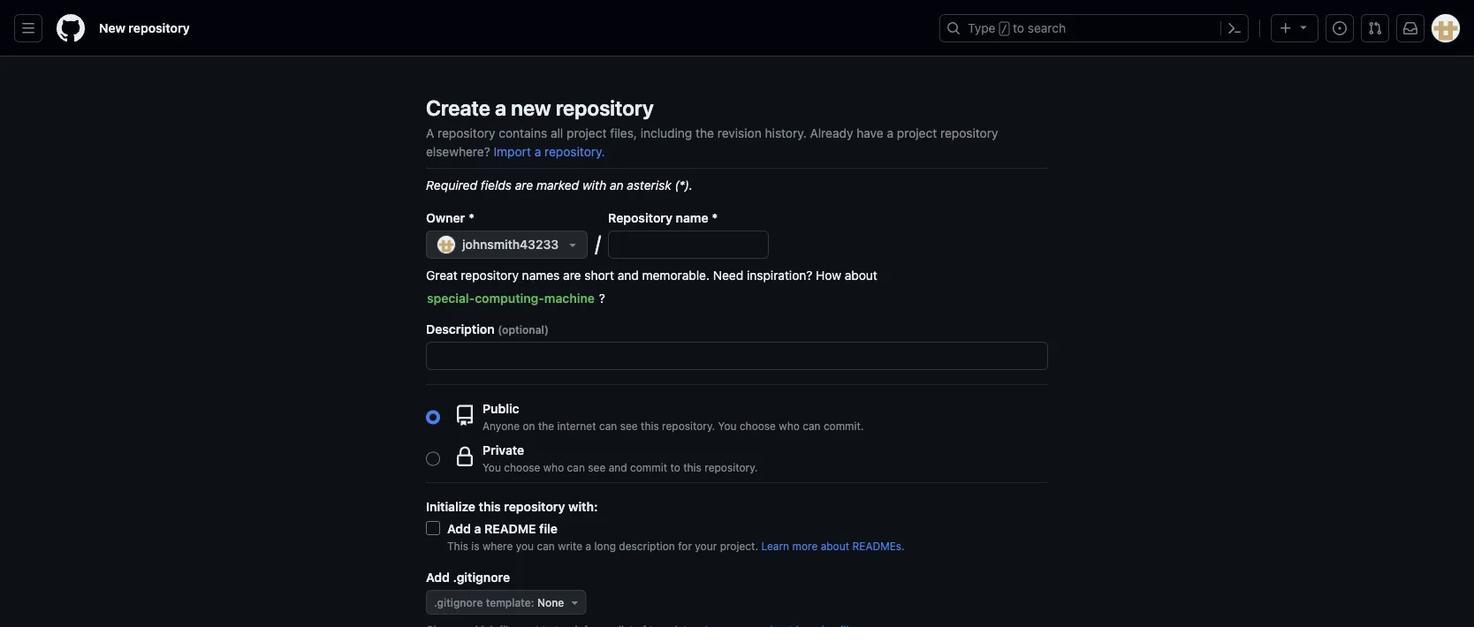 Task type: vqa. For each thing, say whether or not it's contained in the screenshot.
SELECT ASSIGNEES element
no



Task type: locate. For each thing, give the bounding box(es) containing it.
you
[[718, 420, 737, 432], [483, 462, 501, 474]]

the
[[696, 126, 714, 140], [538, 420, 555, 432]]

0 vertical spatial .gitignore
[[453, 570, 510, 585]]

and left commit
[[609, 462, 628, 474]]

1 vertical spatial who
[[544, 462, 564, 474]]

0 vertical spatial triangle down image
[[1297, 20, 1311, 34]]

add
[[447, 522, 471, 536], [426, 570, 450, 585]]

1 vertical spatial repository.
[[662, 420, 716, 432]]

repository. down all
[[545, 144, 605, 159]]

1 horizontal spatial are
[[563, 268, 581, 283]]

* right owner
[[469, 210, 475, 225]]

who inside public anyone on the internet can see this repository. you choose who can commit.
[[779, 420, 800, 432]]

description
[[619, 540, 675, 553]]

project right all
[[567, 126, 607, 140]]

to inside the private you choose who can see and commit to this repository.
[[671, 462, 681, 474]]

the right on in the bottom of the page
[[538, 420, 555, 432]]

project right have
[[897, 126, 938, 140]]

asterisk
[[627, 178, 672, 192]]

Add a README file checkbox
[[426, 522, 440, 536]]

add down the this
[[426, 570, 450, 585]]

choose down private
[[504, 462, 541, 474]]

1 horizontal spatial see
[[620, 420, 638, 432]]

0 vertical spatial you
[[718, 420, 737, 432]]

(*).
[[675, 178, 693, 192]]

can down file
[[537, 540, 555, 553]]

/ right type
[[1002, 23, 1008, 35]]

0 horizontal spatial the
[[538, 420, 555, 432]]

1 vertical spatial /
[[595, 231, 601, 256]]

computing-
[[475, 291, 545, 306]]

a repository contains all project files, including the revision history.
[[426, 126, 807, 140]]

about right more at the right bottom of page
[[821, 540, 850, 553]]

.gitignore up .gitignore template : none
[[453, 570, 510, 585]]

choose left commit.
[[740, 420, 776, 432]]

0 horizontal spatial triangle down image
[[566, 238, 580, 252]]

0 vertical spatial add
[[447, 522, 471, 536]]

history.
[[765, 126, 807, 140]]

plus image
[[1279, 21, 1294, 35]]

1 horizontal spatial the
[[696, 126, 714, 140]]

/ up short
[[595, 231, 601, 256]]

a down contains at top left
[[535, 144, 541, 159]]

0 vertical spatial choose
[[740, 420, 776, 432]]

/
[[1002, 23, 1008, 35], [595, 231, 601, 256]]

the left revision at the top
[[696, 126, 714, 140]]

Repository text field
[[609, 232, 769, 258]]

see
[[620, 420, 638, 432], [588, 462, 606, 474]]

1 vertical spatial .gitignore
[[434, 597, 483, 609]]

.gitignore down add .gitignore
[[434, 597, 483, 609]]

1 vertical spatial add
[[426, 570, 450, 585]]

choose inside the private you choose who can see and commit to this repository.
[[504, 462, 541, 474]]

1 horizontal spatial /
[[1002, 23, 1008, 35]]

description
[[426, 322, 495, 336]]

including
[[641, 126, 693, 140]]

with
[[583, 178, 607, 192]]

Public radio
[[426, 411, 440, 425]]

are up machine
[[563, 268, 581, 283]]

2 project from the left
[[897, 126, 938, 140]]

1 vertical spatial and
[[609, 462, 628, 474]]

0 horizontal spatial *
[[469, 210, 475, 225]]

import
[[494, 144, 531, 159]]

for
[[678, 540, 692, 553]]

are
[[515, 178, 533, 192], [563, 268, 581, 283]]

1 vertical spatial to
[[671, 462, 681, 474]]

project
[[567, 126, 607, 140], [897, 126, 938, 140]]

1 horizontal spatial you
[[718, 420, 737, 432]]

1 vertical spatial choose
[[504, 462, 541, 474]]

import a repository. link
[[494, 144, 605, 159]]

2 vertical spatial repository.
[[705, 462, 758, 474]]

1 vertical spatial you
[[483, 462, 501, 474]]

0 horizontal spatial see
[[588, 462, 606, 474]]

0 horizontal spatial to
[[671, 462, 681, 474]]

.gitignore template : none
[[434, 597, 564, 609]]

1 horizontal spatial project
[[897, 126, 938, 140]]

already have a project repository elsewhere?
[[426, 126, 999, 159]]

1 vertical spatial this
[[684, 462, 702, 474]]

2 horizontal spatial this
[[684, 462, 702, 474]]

project.
[[720, 540, 759, 553]]

short
[[585, 268, 615, 283]]

repository.
[[545, 144, 605, 159], [662, 420, 716, 432], [705, 462, 758, 474]]

great repository names are short and memorable. need inspiration? how about special-computing-machine ?
[[426, 268, 881, 306]]

elsewhere?
[[426, 144, 491, 159]]

0 vertical spatial this
[[641, 420, 659, 432]]

repository
[[129, 21, 190, 35], [556, 95, 654, 120], [438, 126, 496, 140], [941, 126, 999, 140], [461, 268, 519, 283], [504, 500, 566, 514]]

to right commit
[[671, 462, 681, 474]]

1 horizontal spatial *
[[712, 210, 718, 225]]

0 vertical spatial /
[[1002, 23, 1008, 35]]

1 vertical spatial triangle down image
[[566, 238, 580, 252]]

choose
[[740, 420, 776, 432], [504, 462, 541, 474]]

triangle down image inside johnsmith43233 "popup button"
[[566, 238, 580, 252]]

triangle down image up machine
[[566, 238, 580, 252]]

1 horizontal spatial who
[[779, 420, 800, 432]]

None text field
[[427, 343, 1048, 370]]

triangle down image
[[1297, 20, 1311, 34], [566, 238, 580, 252]]

0 horizontal spatial project
[[567, 126, 607, 140]]

add inside add a readme file this is where you can write a long description for your project. learn more about readmes.
[[447, 522, 471, 536]]

1 vertical spatial about
[[821, 540, 850, 553]]

great
[[426, 268, 458, 283]]

see up the private you choose who can see and commit to this repository.
[[620, 420, 638, 432]]

and right short
[[618, 268, 639, 283]]

repository
[[608, 210, 673, 225]]

?
[[599, 291, 606, 306]]

readmes.
[[853, 540, 905, 553]]

already
[[810, 126, 854, 140]]

0 horizontal spatial who
[[544, 462, 564, 474]]

with:
[[569, 500, 598, 514]]

inspiration?
[[747, 268, 813, 283]]

1 vertical spatial the
[[538, 420, 555, 432]]

a up is
[[474, 522, 481, 536]]

see inside the private you choose who can see and commit to this repository.
[[588, 462, 606, 474]]

triangle down image right plus 'image'
[[1297, 20, 1311, 34]]

a left new on the top left of the page
[[495, 95, 507, 120]]

.gitignore
[[453, 570, 510, 585], [434, 597, 483, 609]]

0 vertical spatial about
[[845, 268, 878, 283]]

who down internet
[[544, 462, 564, 474]]

revision
[[718, 126, 762, 140]]

* right name at the left of the page
[[712, 210, 718, 225]]

a
[[495, 95, 507, 120], [887, 126, 894, 140], [535, 144, 541, 159], [474, 522, 481, 536], [586, 540, 592, 553]]

have
[[857, 126, 884, 140]]

to left 'search'
[[1013, 21, 1025, 35]]

who left commit.
[[779, 420, 800, 432]]

0 vertical spatial who
[[779, 420, 800, 432]]

add for add .gitignore
[[426, 570, 450, 585]]

1 project from the left
[[567, 126, 607, 140]]

:
[[531, 597, 535, 609]]

this
[[641, 420, 659, 432], [684, 462, 702, 474], [479, 500, 501, 514]]

where
[[483, 540, 513, 553]]

0 horizontal spatial choose
[[504, 462, 541, 474]]

more
[[793, 540, 818, 553]]

type
[[968, 21, 996, 35]]

repository. up commit
[[662, 420, 716, 432]]

0 vertical spatial to
[[1013, 21, 1025, 35]]

are right 'fields'
[[515, 178, 533, 192]]

(optional)
[[498, 324, 549, 336]]

2 * from the left
[[712, 210, 718, 225]]

this up commit
[[641, 420, 659, 432]]

1 vertical spatial are
[[563, 268, 581, 283]]

can up with:
[[567, 462, 585, 474]]

a for new
[[495, 95, 507, 120]]

readme
[[485, 522, 536, 536]]

0 horizontal spatial this
[[479, 500, 501, 514]]

0 vertical spatial repository.
[[545, 144, 605, 159]]

1 vertical spatial see
[[588, 462, 606, 474]]

0 horizontal spatial you
[[483, 462, 501, 474]]

and
[[618, 268, 639, 283], [609, 462, 628, 474]]

can
[[599, 420, 617, 432], [803, 420, 821, 432], [567, 462, 585, 474], [537, 540, 555, 553]]

/ inside 'type / to search'
[[1002, 23, 1008, 35]]

this
[[447, 540, 469, 553]]

1 horizontal spatial triangle down image
[[1297, 20, 1311, 34]]

new
[[511, 95, 551, 120]]

this up "readme"
[[479, 500, 501, 514]]

homepage image
[[57, 14, 85, 42]]

add for add a readme file this is where you can write a long description for your project. learn more about readmes.
[[447, 522, 471, 536]]

and inside the private you choose who can see and commit to this repository.
[[609, 462, 628, 474]]

about inside add a readme file this is where you can write a long description for your project. learn more about readmes.
[[821, 540, 850, 553]]

repository. down public anyone on the internet can see this repository. you choose who can commit.
[[705, 462, 758, 474]]

repository name *
[[608, 210, 718, 225]]

who
[[779, 420, 800, 432], [544, 462, 564, 474]]

command palette image
[[1228, 21, 1242, 35]]

issue opened image
[[1333, 21, 1348, 35]]

1 horizontal spatial choose
[[740, 420, 776, 432]]

0 vertical spatial are
[[515, 178, 533, 192]]

1 horizontal spatial this
[[641, 420, 659, 432]]

can left commit.
[[803, 420, 821, 432]]

fields
[[481, 178, 512, 192]]

a for readme
[[474, 522, 481, 536]]

this right commit
[[684, 462, 702, 474]]

0 vertical spatial see
[[620, 420, 638, 432]]

*
[[469, 210, 475, 225], [712, 210, 718, 225]]

add up the this
[[447, 522, 471, 536]]

see up with:
[[588, 462, 606, 474]]

1 horizontal spatial to
[[1013, 21, 1025, 35]]

0 vertical spatial and
[[618, 268, 639, 283]]

a right have
[[887, 126, 894, 140]]

about right how
[[845, 268, 878, 283]]

to
[[1013, 21, 1025, 35], [671, 462, 681, 474]]

johnsmith43233 button
[[426, 231, 588, 259]]



Task type: describe. For each thing, give the bounding box(es) containing it.
commit.
[[824, 420, 864, 432]]

can right internet
[[599, 420, 617, 432]]

0 horizontal spatial /
[[595, 231, 601, 256]]

commit
[[631, 462, 668, 474]]

need
[[713, 268, 744, 283]]

names
[[522, 268, 560, 283]]

choose inside public anyone on the internet can see this repository. you choose who can commit.
[[740, 420, 776, 432]]

on
[[523, 420, 535, 432]]

you
[[516, 540, 534, 553]]

type / to search
[[968, 21, 1067, 35]]

0 horizontal spatial are
[[515, 178, 533, 192]]

is
[[472, 540, 480, 553]]

internet
[[558, 420, 596, 432]]

2 vertical spatial this
[[479, 500, 501, 514]]

long
[[595, 540, 616, 553]]

template
[[486, 597, 531, 609]]

new
[[99, 21, 125, 35]]

git pull request image
[[1369, 21, 1383, 35]]

contains
[[499, 126, 548, 140]]

lock image
[[455, 447, 476, 468]]

machine
[[545, 291, 595, 306]]

files,
[[610, 126, 637, 140]]

create a new repository
[[426, 95, 654, 120]]

this inside the private you choose who can see and commit to this repository.
[[684, 462, 702, 474]]

your
[[695, 540, 717, 553]]

can inside add a readme file this is where you can write a long description for your project. learn more about readmes.
[[537, 540, 555, 553]]

project inside the already have a project repository elsewhere?
[[897, 126, 938, 140]]

required
[[426, 178, 478, 192]]

name
[[676, 210, 709, 225]]

a left long
[[586, 540, 592, 553]]

a for repository.
[[535, 144, 541, 159]]

about inside great repository names are short and memorable. need inspiration? how about special-computing-machine ?
[[845, 268, 878, 283]]

and inside great repository names are short and memorable. need inspiration? how about special-computing-machine ?
[[618, 268, 639, 283]]

none
[[538, 597, 564, 609]]

you inside public anyone on the internet can see this repository. you choose who can commit.
[[718, 420, 737, 432]]

initialize
[[426, 500, 476, 514]]

anyone
[[483, 420, 520, 432]]

public anyone on the internet can see this repository. you choose who can commit.
[[483, 401, 864, 432]]

owner
[[426, 210, 465, 225]]

1 * from the left
[[469, 210, 475, 225]]

import a repository.
[[494, 144, 605, 159]]

a
[[426, 126, 434, 140]]

repo image
[[455, 405, 476, 426]]

private you choose who can see and commit to this repository.
[[483, 443, 758, 474]]

0 vertical spatial the
[[696, 126, 714, 140]]

owner *
[[426, 210, 475, 225]]

Private radio
[[426, 452, 440, 466]]

file
[[540, 522, 558, 536]]

are inside great repository names are short and memorable. need inspiration? how about special-computing-machine ?
[[563, 268, 581, 283]]

new repository
[[99, 21, 190, 35]]

learn
[[762, 540, 790, 553]]

marked
[[537, 178, 579, 192]]

search
[[1028, 21, 1067, 35]]

private
[[483, 443, 525, 458]]

an
[[610, 178, 624, 192]]

who inside the private you choose who can see and commit to this repository.
[[544, 462, 564, 474]]

a inside the already have a project repository elsewhere?
[[887, 126, 894, 140]]

all
[[551, 126, 564, 140]]

how
[[816, 268, 842, 283]]

create
[[426, 95, 491, 120]]

see inside public anyone on the internet can see this repository. you choose who can commit.
[[620, 420, 638, 432]]

required fields are marked with an asterisk (*).
[[426, 178, 693, 192]]

special-
[[427, 291, 475, 306]]

public
[[483, 401, 520, 416]]

description (optional)
[[426, 322, 549, 336]]

add .gitignore
[[426, 570, 510, 585]]

the inside public anyone on the internet can see this repository. you choose who can commit.
[[538, 420, 555, 432]]

add a readme file this is where you can write a long description for your project. learn more about readmes.
[[447, 522, 905, 553]]

special-computing-machine button
[[426, 285, 596, 313]]

initialize this repository with:
[[426, 500, 598, 514]]

can inside the private you choose who can see and commit to this repository.
[[567, 462, 585, 474]]

repository. inside public anyone on the internet can see this repository. you choose who can commit.
[[662, 420, 716, 432]]

memorable.
[[642, 268, 710, 283]]

repository inside the already have a project repository elsewhere?
[[941, 126, 999, 140]]

learn more about readmes. link
[[762, 540, 905, 553]]

johnsmith43233
[[462, 237, 559, 252]]

this inside public anyone on the internet can see this repository. you choose who can commit.
[[641, 420, 659, 432]]

you inside the private you choose who can see and commit to this repository.
[[483, 462, 501, 474]]

notifications image
[[1404, 21, 1418, 35]]

repository inside great repository names are short and memorable. need inspiration? how about special-computing-machine ?
[[461, 268, 519, 283]]

triangle down image
[[568, 596, 582, 610]]

write
[[558, 540, 583, 553]]

repository. inside the private you choose who can see and commit to this repository.
[[705, 462, 758, 474]]



